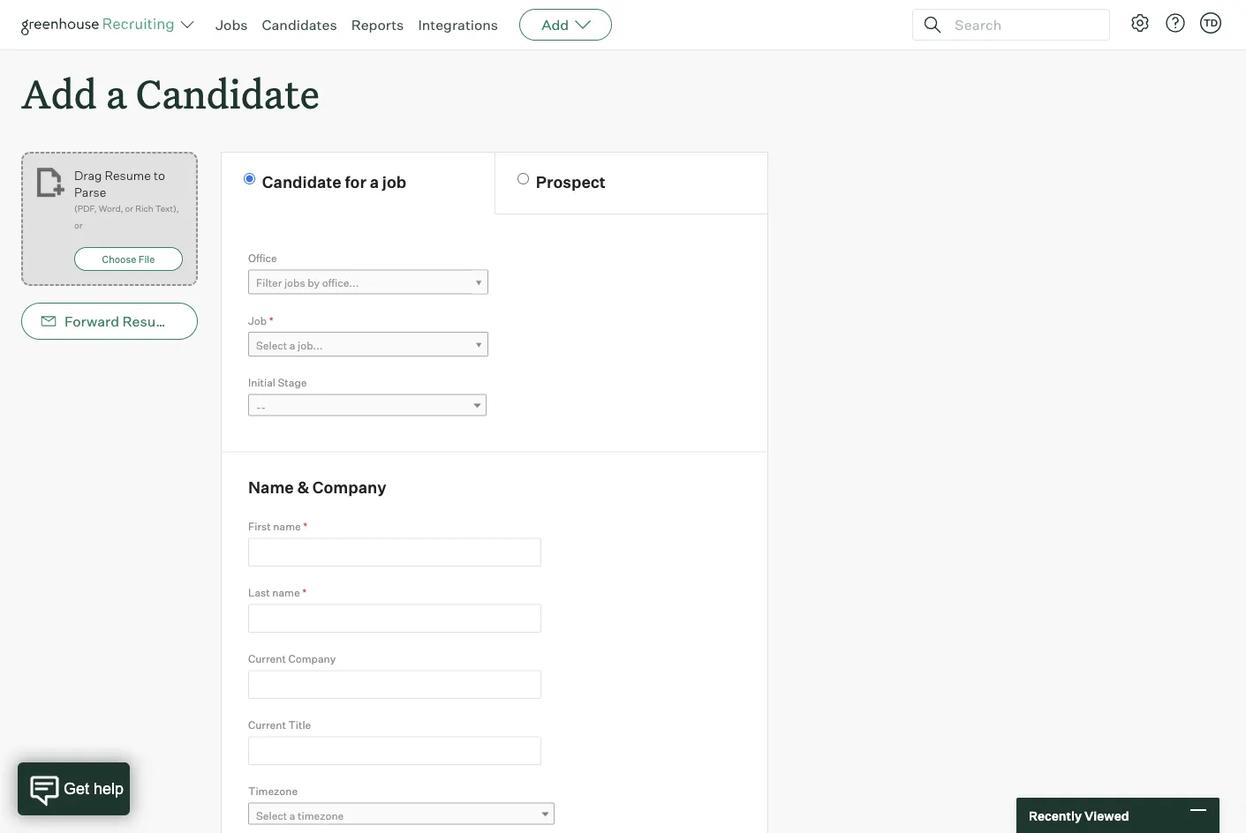Task type: locate. For each thing, give the bounding box(es) containing it.
word,
[[99, 203, 123, 214]]

to
[[154, 168, 165, 183]]

1 vertical spatial *
[[303, 520, 308, 534]]

* right last
[[302, 587, 307, 600]]

candidate
[[136, 67, 320, 119], [262, 172, 342, 192]]

by
[[308, 277, 320, 290]]

integrations link
[[418, 16, 498, 34]]

1 vertical spatial or
[[74, 220, 82, 231]]

company up title
[[288, 653, 336, 666]]

current down last
[[248, 653, 286, 666]]

last
[[248, 587, 270, 600]]

0 vertical spatial add
[[542, 16, 569, 34]]

current company
[[248, 653, 336, 666]]

0 vertical spatial or
[[125, 203, 133, 214]]

forward resume via email button
[[21, 303, 239, 340]]

0 vertical spatial resume
[[105, 168, 151, 183]]

candidate right candidate for a job radio
[[262, 172, 342, 192]]

greenhouse recruiting image
[[21, 14, 180, 35]]

filter jobs by office...
[[256, 277, 359, 290]]

select down timezone
[[256, 810, 287, 823]]

job
[[248, 314, 267, 327]]

current left title
[[248, 719, 286, 732]]

current
[[248, 653, 286, 666], [248, 719, 286, 732]]

or down (pdf,
[[74, 220, 82, 231]]

initial stage
[[248, 376, 307, 390]]

or left the "rich" on the left top of the page
[[125, 203, 133, 214]]

name for first
[[273, 520, 301, 534]]

initial
[[248, 376, 276, 390]]

current for current company
[[248, 653, 286, 666]]

0 horizontal spatial add
[[21, 67, 97, 119]]

2 vertical spatial *
[[302, 587, 307, 600]]

name for last
[[272, 587, 300, 600]]

Candidate for a job radio
[[244, 173, 255, 185]]

add for add a candidate
[[21, 67, 97, 119]]

2 select from the top
[[256, 810, 287, 823]]

0 horizontal spatial or
[[74, 220, 82, 231]]

select
[[256, 339, 287, 352], [256, 810, 287, 823]]

for
[[345, 172, 367, 192]]

Search text field
[[950, 12, 1094, 38]]

1 horizontal spatial add
[[542, 16, 569, 34]]

choose
[[102, 253, 136, 265]]

a left timezone
[[290, 810, 295, 823]]

resume inside drag resume to parse (pdf, word, or rich text), or
[[105, 168, 151, 183]]

1 vertical spatial add
[[21, 67, 97, 119]]

0 vertical spatial select
[[256, 339, 287, 352]]

* down the '&'
[[303, 520, 308, 534]]

a
[[106, 67, 127, 119], [370, 172, 379, 192], [290, 339, 295, 352], [290, 810, 295, 823]]

choose file
[[102, 253, 155, 265]]

1 vertical spatial name
[[272, 587, 300, 600]]

or
[[125, 203, 133, 214], [74, 220, 82, 231]]

configure image
[[1130, 12, 1151, 34]]

resume for drag
[[105, 168, 151, 183]]

drag resume to parse (pdf, word, or rich text), or
[[74, 168, 179, 231]]

prospect
[[536, 172, 606, 192]]

1 vertical spatial select
[[256, 810, 287, 823]]

company
[[313, 478, 386, 498], [288, 653, 336, 666]]

current title
[[248, 719, 311, 732]]

(pdf,
[[74, 203, 97, 214]]

viewed
[[1085, 808, 1129, 824]]

None text field
[[248, 605, 541, 633], [248, 671, 541, 700], [248, 737, 541, 766], [248, 605, 541, 633], [248, 671, 541, 700], [248, 737, 541, 766]]

resume inside button
[[122, 313, 176, 331]]

candidates
[[262, 16, 337, 34]]

1 vertical spatial current
[[248, 719, 286, 732]]

company right the '&'
[[313, 478, 386, 498]]

add inside popup button
[[542, 16, 569, 34]]

2 current from the top
[[248, 719, 286, 732]]

resume left via
[[122, 313, 176, 331]]

1 current from the top
[[248, 653, 286, 666]]

resume for forward
[[122, 313, 176, 331]]

add
[[542, 16, 569, 34], [21, 67, 97, 119]]

* for first name *
[[303, 520, 308, 534]]

candidate down 'jobs' link
[[136, 67, 320, 119]]

select for select a job...
[[256, 339, 287, 352]]

a for job...
[[290, 339, 295, 352]]

2 - from the left
[[261, 401, 266, 414]]

a down greenhouse recruiting image at top
[[106, 67, 127, 119]]

rich
[[135, 203, 153, 214]]

a left job...
[[290, 339, 295, 352]]

* right job
[[269, 314, 274, 327]]

office
[[248, 252, 277, 265]]

0 vertical spatial name
[[273, 520, 301, 534]]

select down job *
[[256, 339, 287, 352]]

job *
[[248, 314, 274, 327]]

candidates link
[[262, 16, 337, 34]]

resume
[[105, 168, 151, 183], [122, 313, 176, 331]]

td button
[[1197, 9, 1225, 37]]

name right first
[[273, 520, 301, 534]]

select a job...
[[256, 339, 323, 352]]

forward
[[64, 313, 119, 331]]

add for add
[[542, 16, 569, 34]]

name right last
[[272, 587, 300, 600]]

-
[[256, 401, 261, 414], [261, 401, 266, 414]]

1 vertical spatial resume
[[122, 313, 176, 331]]

*
[[269, 314, 274, 327], [303, 520, 308, 534], [302, 587, 307, 600]]

None text field
[[248, 539, 541, 567]]

1 select from the top
[[256, 339, 287, 352]]

0 vertical spatial current
[[248, 653, 286, 666]]

resume left to
[[105, 168, 151, 183]]

name
[[273, 520, 301, 534], [272, 587, 300, 600]]

a right the for
[[370, 172, 379, 192]]



Task type: vqa. For each thing, say whether or not it's contained in the screenshot.
left or
yes



Task type: describe. For each thing, give the bounding box(es) containing it.
select a timezone
[[256, 810, 344, 823]]

filter jobs by office... link
[[248, 270, 488, 296]]

current for current title
[[248, 719, 286, 732]]

1 - from the left
[[256, 401, 261, 414]]

a for candidate
[[106, 67, 127, 119]]

jobs
[[284, 277, 305, 290]]

select a job... link
[[248, 332, 488, 358]]

file
[[138, 253, 155, 265]]

job...
[[298, 339, 323, 352]]

name
[[248, 478, 294, 498]]

recently viewed
[[1029, 808, 1129, 824]]

* for last name *
[[302, 587, 307, 600]]

job
[[382, 172, 406, 192]]

add button
[[520, 9, 612, 41]]

reports link
[[351, 16, 404, 34]]

parse
[[74, 184, 106, 200]]

candidate for a job
[[262, 172, 406, 192]]

select for select a timezone
[[256, 810, 287, 823]]

add a candidate
[[21, 67, 320, 119]]

&
[[297, 478, 309, 498]]

filter
[[256, 277, 282, 290]]

name & company
[[248, 478, 386, 498]]

Prospect radio
[[518, 173, 529, 185]]

last name *
[[248, 587, 307, 600]]

first name *
[[248, 520, 308, 534]]

reports
[[351, 16, 404, 34]]

drag
[[74, 168, 102, 183]]

td
[[1204, 17, 1218, 29]]

-- link
[[248, 395, 487, 420]]

td button
[[1200, 12, 1222, 34]]

title
[[288, 719, 311, 732]]

1 vertical spatial company
[[288, 653, 336, 666]]

1 horizontal spatial or
[[125, 203, 133, 214]]

0 vertical spatial candidate
[[136, 67, 320, 119]]

first
[[248, 520, 271, 534]]

stage
[[278, 376, 307, 390]]

0 vertical spatial company
[[313, 478, 386, 498]]

office...
[[322, 277, 359, 290]]

text),
[[155, 203, 179, 214]]

1 vertical spatial candidate
[[262, 172, 342, 192]]

select a timezone link
[[248, 803, 555, 829]]

integrations
[[418, 16, 498, 34]]

jobs link
[[216, 16, 248, 34]]

timezone
[[248, 785, 298, 798]]

timezone
[[298, 810, 344, 823]]

a for timezone
[[290, 810, 295, 823]]

jobs
[[216, 16, 248, 34]]

--
[[256, 401, 266, 414]]

forward resume via email
[[64, 313, 239, 331]]

email
[[202, 313, 239, 331]]

0 vertical spatial *
[[269, 314, 274, 327]]

via
[[179, 313, 199, 331]]

recently
[[1029, 808, 1082, 824]]



